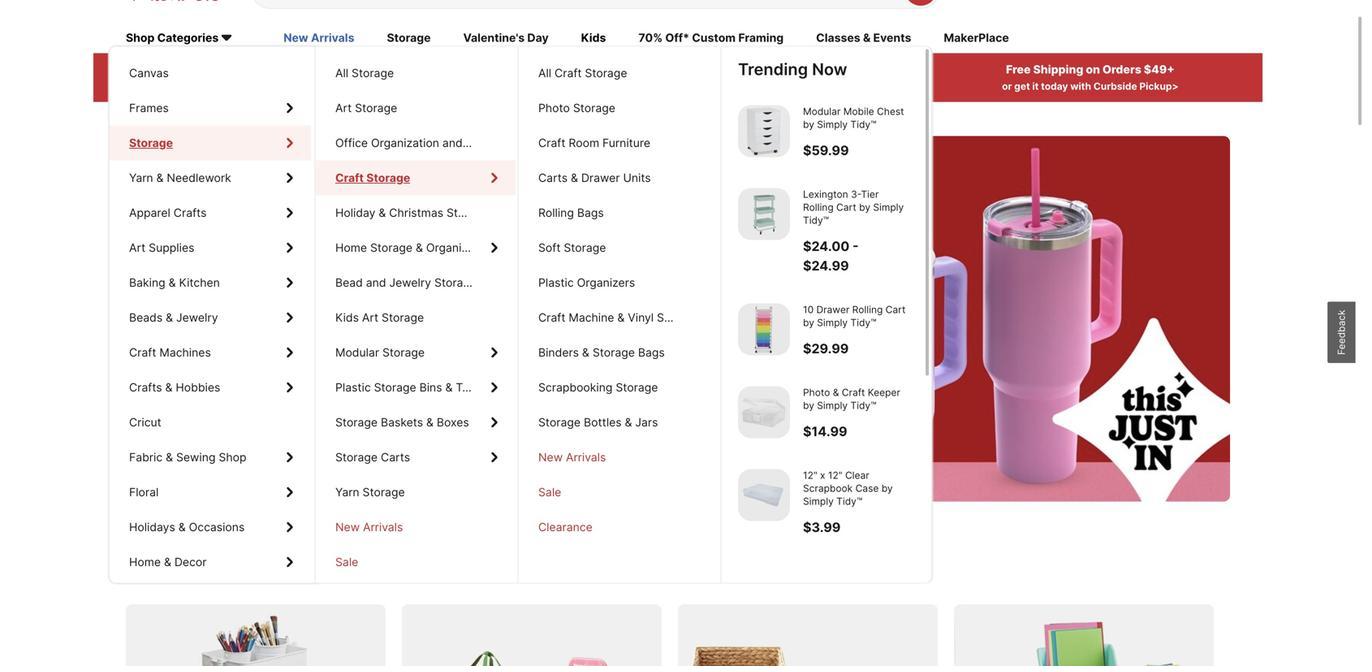 Task type: vqa. For each thing, say whether or not it's contained in the screenshot.


Task type: locate. For each thing, give the bounding box(es) containing it.
0 horizontal spatial kids
[[335, 311, 359, 324]]

decor for shop categories
[[175, 555, 207, 569]]

tumbler inside get your tumbler here ... for under $20!
[[328, 223, 475, 272]]

needlework for new arrivals
[[167, 171, 231, 185]]

& inside photo & craft keeper by simply tidy™
[[833, 387, 839, 398]]

0 horizontal spatial carts
[[381, 450, 410, 464]]

card.³
[[723, 81, 753, 92]]

kids up customize your tumbler to match your style.
[[335, 311, 359, 324]]

apparel crafts for 70% off* custom framing
[[129, 206, 207, 220]]

holidays & occasions link for storage
[[110, 510, 311, 545]]

with down 20%
[[181, 81, 202, 92]]

new arrivals down storage bottles & jars
[[538, 450, 606, 464]]

for
[[158, 268, 211, 318], [365, 558, 392, 582]]

binders
[[538, 346, 579, 359]]

art supplies for valentine's day
[[129, 241, 194, 255]]

new arrivals
[[284, 31, 354, 45], [538, 450, 606, 464], [335, 520, 403, 534]]

holiday & christmas storage
[[335, 206, 489, 220]]

floral for shop categories
[[129, 485, 159, 499]]

1 horizontal spatial sale
[[538, 485, 561, 499]]

1 horizontal spatial plastic
[[538, 276, 574, 290]]

with right today on the right of the page
[[1071, 81, 1092, 92]]

daily23us.
[[230, 81, 287, 92]]

0 vertical spatial and
[[443, 136, 463, 150]]

yarn for storage
[[129, 171, 153, 185]]

simply inside 10 drawer rolling cart by simply tidy™
[[817, 317, 848, 329]]

0 vertical spatial plastic
[[538, 276, 574, 290]]

holidays & occasions for valentine's day
[[129, 520, 245, 534]]

0 vertical spatial modular
[[803, 106, 841, 117]]

totes
[[456, 381, 486, 394]]

photo
[[538, 101, 570, 115], [803, 387, 830, 398]]

decor
[[175, 555, 207, 569], [175, 555, 207, 569], [175, 555, 207, 569], [175, 555, 207, 569], [175, 555, 207, 569], [175, 555, 207, 569], [175, 555, 207, 569], [175, 555, 207, 569]]

1 vertical spatial kids
[[335, 311, 359, 324]]

storage carts
[[335, 450, 410, 464]]

floral link
[[110, 475, 311, 510], [110, 475, 311, 510], [110, 475, 311, 510], [110, 475, 311, 510], [110, 475, 311, 510], [110, 475, 311, 510], [110, 475, 311, 510], [110, 475, 311, 510]]

bins
[[420, 381, 442, 394]]

plastic down modular storage at the left
[[335, 381, 371, 394]]

2 item undefined image from the top
[[738, 188, 790, 240]]

frames for classes & events
[[129, 101, 169, 115]]

tidy™ up keeper
[[851, 317, 877, 329]]

in
[[684, 63, 695, 77]]

2 vertical spatial arrivals
[[363, 520, 403, 534]]

plastic inside plastic storage bins & totes link
[[335, 381, 371, 394]]

simply inside 12" x 12" clear scrapbook case by simply tidy™
[[803, 495, 834, 507]]

12"
[[803, 469, 818, 481], [828, 469, 843, 481]]

crafts & hobbies
[[129, 381, 220, 394], [129, 381, 220, 394], [129, 381, 220, 394], [129, 381, 220, 394], [129, 381, 220, 394], [129, 381, 220, 394], [129, 381, 220, 394], [129, 381, 220, 394]]

1 vertical spatial photo
[[803, 387, 830, 398]]

valentine's
[[463, 31, 525, 45]]

1 with from the left
[[181, 81, 202, 92]]

0 horizontal spatial cart
[[837, 201, 857, 213]]

1 horizontal spatial drawer
[[817, 304, 850, 316]]

storage link
[[387, 30, 431, 48], [110, 125, 311, 160], [110, 125, 311, 160], [110, 125, 311, 160], [110, 125, 311, 160], [110, 125, 311, 160], [110, 125, 311, 160], [110, 125, 311, 160], [110, 125, 311, 160]]

0 horizontal spatial plastic
[[335, 381, 371, 394]]

plastic down soft
[[538, 276, 574, 290]]

1 vertical spatial bags
[[638, 346, 665, 359]]

simply inside lexington 3-tier rolling cart by simply tidy™
[[873, 201, 904, 213]]

supplies for new arrivals
[[149, 241, 194, 255]]

yarn & needlework link for valentine's day
[[110, 160, 311, 195]]

0 vertical spatial sale link
[[519, 475, 719, 510]]

1 horizontal spatial rolling
[[803, 201, 834, 213]]

1 horizontal spatial cart
[[886, 304, 906, 316]]

item undefined image down details
[[738, 105, 790, 157]]

home for valentine's day
[[129, 555, 161, 569]]

simply up $59.99
[[817, 119, 848, 130]]

by down 10
[[803, 317, 815, 329]]

0 vertical spatial new arrivals link
[[284, 30, 354, 48]]

12" right x
[[828, 469, 843, 481]]

new up "price"
[[284, 31, 308, 45]]

art for shop categories
[[129, 241, 146, 255]]

apparel crafts link for classes & events
[[110, 195, 311, 230]]

70% off* custom framing
[[639, 31, 784, 45]]

by inside modular mobile chest by simply tidy™
[[803, 119, 815, 130]]

2 with from the left
[[1071, 81, 1092, 92]]

apparel crafts link for storage
[[110, 195, 311, 230]]

baking & kitchen for valentine's day
[[129, 276, 220, 290]]

frames for valentine's day
[[129, 101, 169, 115]]

arrivals down yarn storage
[[363, 520, 403, 534]]

by
[[803, 119, 815, 130], [859, 201, 871, 213], [803, 317, 815, 329], [803, 400, 815, 411], [882, 482, 893, 494]]

jewelry for 70% off* custom framing
[[176, 311, 218, 324]]

0 vertical spatial for
[[158, 268, 211, 318]]

1 vertical spatial new arrivals
[[538, 450, 606, 464]]

simply inside photo & craft keeper by simply tidy™
[[817, 400, 848, 411]]

art inside the art storage link
[[335, 101, 352, 115]]

and
[[443, 136, 463, 150], [366, 276, 386, 290]]

holidays for 70% off* custom framing
[[129, 520, 175, 534]]

1 vertical spatial cart
[[886, 304, 906, 316]]

photo inside photo & craft keeper by simply tidy™
[[803, 387, 830, 398]]

item undefined image left x
[[738, 469, 790, 521]]

baking & kitchen link for valentine's day
[[110, 265, 311, 300]]

0 horizontal spatial for
[[158, 268, 211, 318]]

yarn & needlework for kids
[[129, 171, 231, 185]]

1 horizontal spatial all
[[335, 66, 349, 80]]

new down storage bottles & jars
[[538, 450, 563, 464]]

simply down scrapbook
[[803, 495, 834, 507]]

canvas link for valentine's day
[[110, 56, 311, 91]]

needlework for shop categories
[[167, 171, 231, 185]]

fabric for shop categories
[[129, 450, 163, 464]]

on right save
[[177, 558, 201, 582]]

simply up $29.99
[[817, 317, 848, 329]]

your inside earn 9% in rewards when you use your michaels™ credit card.³ details & apply>
[[616, 81, 638, 92]]

events
[[874, 31, 912, 45]]

by inside 12" x 12" clear scrapbook case by simply tidy™
[[882, 482, 893, 494]]

valentine's day
[[463, 31, 549, 45]]

rolling up soft
[[538, 206, 574, 220]]

arrivals down storage bottles & jars
[[566, 450, 606, 464]]

1 vertical spatial sale
[[335, 555, 358, 569]]

modular inside modular mobile chest by simply tidy™
[[803, 106, 841, 117]]

2 vertical spatial new arrivals link
[[316, 510, 516, 545]]

tier
[[861, 188, 879, 200]]

sewing
[[176, 450, 216, 464], [176, 450, 216, 464], [176, 450, 216, 464], [176, 450, 216, 464], [176, 450, 216, 464], [176, 450, 216, 464], [176, 450, 216, 464], [176, 450, 216, 464]]

new arrivals for new arrivals link to the middle
[[538, 450, 606, 464]]

fabric & sewing shop link
[[110, 440, 311, 475], [110, 440, 311, 475], [110, 440, 311, 475], [110, 440, 311, 475], [110, 440, 311, 475], [110, 440, 311, 475], [110, 440, 311, 475], [110, 440, 311, 475]]

1 vertical spatial plastic
[[335, 381, 371, 394]]

home
[[335, 241, 367, 255], [129, 555, 161, 569], [129, 555, 161, 569], [129, 555, 161, 569], [129, 555, 161, 569], [129, 555, 161, 569], [129, 555, 161, 569], [129, 555, 161, 569], [129, 555, 161, 569]]

rolling bags link
[[519, 195, 719, 230]]

home & decor for 70% off* custom framing
[[129, 555, 207, 569]]

yarn storage
[[335, 485, 405, 499]]

cart inside 10 drawer rolling cart by simply tidy™
[[886, 304, 906, 316]]

all craft storage link
[[519, 56, 719, 91]]

0 vertical spatial carts
[[538, 171, 568, 185]]

and right bead
[[366, 276, 386, 290]]

drawer
[[581, 171, 620, 185], [817, 304, 850, 316]]

cricut for kids
[[129, 415, 161, 429]]

white rolling cart with art supplies image
[[126, 604, 386, 666]]

crafts & hobbies for shop categories
[[129, 381, 220, 394]]

2 vertical spatial new arrivals
[[335, 520, 403, 534]]

1 vertical spatial organization
[[426, 241, 495, 255]]

0 horizontal spatial photo
[[538, 101, 570, 115]]

fabric & sewing shop link for classes & events
[[110, 440, 311, 475]]

scrapbooking
[[538, 381, 613, 394]]

tumbler for to
[[307, 329, 381, 354]]

keeper
[[868, 387, 901, 398]]

on
[[1086, 63, 1100, 77], [177, 558, 201, 582]]

floral link for shop categories
[[110, 475, 311, 510]]

yarn & needlework link for storage
[[110, 160, 311, 195]]

shop inside button
[[178, 386, 205, 401]]

custom
[[692, 31, 736, 45]]

simply down tier
[[873, 201, 904, 213]]

credit
[[691, 81, 721, 92]]

baking & kitchen link for kids
[[110, 265, 311, 300]]

fabric for valentine's day
[[129, 450, 163, 464]]

and down the art storage link
[[443, 136, 463, 150]]

floral for storage
[[129, 485, 159, 499]]

1 horizontal spatial with
[[1071, 81, 1092, 92]]

0 vertical spatial new arrivals
[[284, 31, 354, 45]]

get
[[1015, 81, 1030, 92]]

0 horizontal spatial arrivals
[[311, 31, 354, 45]]

valentine's day link
[[463, 30, 549, 48]]

beads & jewelry for storage
[[129, 311, 218, 324]]

beads & jewelry link
[[110, 300, 311, 335], [110, 300, 311, 335], [110, 300, 311, 335], [110, 300, 311, 335], [110, 300, 311, 335], [110, 300, 311, 335], [110, 300, 311, 335], [110, 300, 311, 335]]

jewelry for new arrivals
[[176, 311, 218, 324]]

sale link down yarn storage link
[[316, 545, 516, 580]]

0 vertical spatial organization
[[371, 136, 439, 150]]

yarn & needlework
[[129, 171, 231, 185], [129, 171, 231, 185], [129, 171, 231, 185], [129, 171, 231, 185], [129, 171, 231, 185], [129, 171, 231, 185], [129, 171, 231, 185], [129, 171, 231, 185]]

for up customize
[[158, 268, 211, 318]]

sale link up clearance on the left bottom of page
[[519, 475, 719, 510]]

apparel crafts for new arrivals
[[129, 206, 207, 220]]

drawer down craft room furniture
[[581, 171, 620, 185]]

craft storage link
[[316, 160, 516, 195]]

0 horizontal spatial all
[[225, 63, 241, 77]]

hobbies for 70% off* custom framing
[[176, 381, 220, 394]]

1 horizontal spatial on
[[1086, 63, 1100, 77]]

baking & kitchen
[[129, 276, 220, 290], [129, 276, 220, 290], [129, 276, 220, 290], [129, 276, 220, 290], [129, 276, 220, 290], [129, 276, 220, 290], [129, 276, 220, 290], [129, 276, 220, 290]]

0 horizontal spatial 12"
[[803, 469, 818, 481]]

classes & events link
[[816, 30, 912, 48]]

jewelry for classes & events
[[176, 311, 218, 324]]

floral for classes & events
[[129, 485, 159, 499]]

art supplies link for classes & events
[[110, 230, 311, 265]]

0 vertical spatial cart
[[837, 201, 857, 213]]

by up $59.99
[[803, 119, 815, 130]]

1 horizontal spatial kids
[[581, 31, 606, 45]]

photo storage link
[[519, 91, 719, 125]]

jewelry
[[389, 276, 431, 290], [176, 311, 218, 324], [176, 311, 218, 324], [176, 311, 218, 324], [176, 311, 218, 324], [176, 311, 218, 324], [176, 311, 218, 324], [176, 311, 218, 324], [176, 311, 218, 324]]

makerplace link
[[944, 30, 1009, 48]]

tidy™ down lexington
[[803, 214, 829, 226]]

craft machine & vinyl storage link
[[519, 300, 719, 335]]

home & decor link for valentine's day
[[110, 545, 311, 580]]

when
[[548, 81, 574, 92]]

bags up ...
[[577, 206, 604, 220]]

home & decor link for classes & events
[[110, 545, 311, 580]]

organization
[[371, 136, 439, 150], [426, 241, 495, 255]]

rolling right 10
[[853, 304, 883, 316]]

on up curbside
[[1086, 63, 1100, 77]]

holidays & occasions for classes & events
[[129, 520, 245, 534]]

holidays & occasions for 70% off* custom framing
[[129, 520, 245, 534]]

arrivals up purchases
[[311, 31, 354, 45]]

storage link for new arrivals
[[110, 125, 311, 160]]

simply up $14.99
[[817, 400, 848, 411]]

1 horizontal spatial modular
[[803, 106, 841, 117]]

$20!
[[338, 268, 421, 318]]

0 horizontal spatial with
[[181, 81, 202, 92]]

0 horizontal spatial sale link
[[316, 545, 516, 580]]

machines for storage
[[159, 346, 211, 359]]

apparel for new arrivals
[[129, 206, 170, 220]]

0 vertical spatial kids
[[581, 31, 606, 45]]

0 horizontal spatial sale
[[335, 555, 358, 569]]

1 12" from the left
[[803, 469, 818, 481]]

baking for new arrivals
[[129, 276, 165, 290]]

tidy™ inside 12" x 12" clear scrapbook case by simply tidy™
[[837, 495, 863, 507]]

clearance
[[538, 520, 593, 534]]

boxes
[[437, 415, 469, 429]]

1 horizontal spatial and
[[443, 136, 463, 150]]

storage link for valentine's day
[[110, 125, 311, 160]]

needlework for kids
[[167, 171, 231, 185]]

1 vertical spatial and
[[366, 276, 386, 290]]

item undefined image for $3.99
[[738, 469, 790, 521]]

home & decor link
[[110, 545, 311, 580], [110, 545, 311, 580], [110, 545, 311, 580], [110, 545, 311, 580], [110, 545, 311, 580], [110, 545, 311, 580], [110, 545, 311, 580], [110, 545, 311, 580]]

tidy™ down the case
[[837, 495, 863, 507]]

sale up clearance on the left bottom of page
[[538, 485, 561, 499]]

0 vertical spatial bags
[[577, 206, 604, 220]]

to
[[385, 329, 404, 354]]

2 horizontal spatial all
[[538, 66, 552, 80]]

1 vertical spatial drawer
[[817, 304, 850, 316]]

yarn & needlework for valentine's day
[[129, 171, 231, 185]]

organizers
[[577, 276, 635, 290]]

fabric & sewing shop link for kids
[[110, 440, 311, 475]]

0 vertical spatial tumbler
[[328, 223, 475, 272]]

holidays & occasions link for valentine's day
[[110, 510, 311, 545]]

on inside free shipping on orders $49+ or get it today with curbside pickup>
[[1086, 63, 1100, 77]]

item undefined image
[[738, 105, 790, 157], [738, 188, 790, 240], [738, 303, 790, 355], [738, 386, 790, 438], [738, 469, 790, 521]]

save
[[126, 558, 172, 582]]

10
[[803, 304, 814, 316]]

yarn for valentine's day
[[129, 171, 153, 185]]

1 horizontal spatial photo
[[803, 387, 830, 398]]

1 item undefined image from the top
[[738, 105, 790, 157]]

0 horizontal spatial on
[[177, 558, 201, 582]]

4 item undefined image from the top
[[738, 386, 790, 438]]

by down tier
[[859, 201, 871, 213]]

crafts & hobbies link for 70% off* custom framing
[[110, 370, 311, 405]]

item undefined image left $14.99
[[738, 386, 790, 438]]

3 item undefined image from the top
[[738, 303, 790, 355]]

beads & jewelry for new arrivals
[[129, 311, 218, 324]]

cricut for shop categories
[[129, 415, 161, 429]]

2 vertical spatial new
[[335, 520, 360, 534]]

organization down christmas
[[426, 241, 495, 255]]

cricut for classes & events
[[129, 415, 161, 429]]

bottles
[[584, 415, 622, 429]]

photo up $14.99
[[803, 387, 830, 398]]

1 vertical spatial modular
[[335, 346, 379, 359]]

vinyl
[[628, 311, 654, 324]]

canvas link
[[110, 56, 311, 91], [110, 56, 311, 91], [110, 56, 311, 91], [110, 56, 311, 91], [110, 56, 311, 91], [110, 56, 311, 91], [110, 56, 311, 91], [110, 56, 311, 91]]

art supplies link for storage
[[110, 230, 311, 265]]

rolling inside 10 drawer rolling cart by simply tidy™
[[853, 304, 883, 316]]

all right off
[[225, 63, 241, 77]]

home for 70% off* custom framing
[[129, 555, 161, 569]]

drawer right 10
[[817, 304, 850, 316]]

beads for kids
[[129, 311, 163, 324]]

sewing for kids
[[176, 450, 216, 464]]

0 horizontal spatial modular
[[335, 346, 379, 359]]

0 vertical spatial sale
[[538, 485, 561, 499]]

1 vertical spatial carts
[[381, 450, 410, 464]]

scrapbooking storage link
[[519, 370, 719, 405]]

frames link for 70% off* custom framing
[[110, 91, 311, 125]]

yarn & needlework link for shop categories
[[110, 160, 311, 195]]

2 horizontal spatial new
[[538, 450, 563, 464]]

1 horizontal spatial new
[[335, 520, 360, 534]]

carts down the baskets
[[381, 450, 410, 464]]

for inside get your tumbler here ... for under $20!
[[158, 268, 211, 318]]

1 vertical spatial sale link
[[316, 545, 516, 580]]

apparel crafts link
[[110, 195, 311, 230], [110, 195, 311, 230], [110, 195, 311, 230], [110, 195, 311, 230], [110, 195, 311, 230], [110, 195, 311, 230], [110, 195, 311, 230], [110, 195, 311, 230]]

tidy™ inside lexington 3-tier rolling cart by simply tidy™
[[803, 214, 829, 226]]

shop tumblers button
[[158, 374, 278, 413]]

holidays for kids
[[129, 520, 175, 534]]

0 horizontal spatial rolling
[[538, 206, 574, 220]]

1 horizontal spatial 12"
[[828, 469, 843, 481]]

new arrivals link up "price"
[[284, 30, 354, 48]]

tidy™ down keeper
[[851, 400, 877, 411]]

chest
[[877, 106, 904, 117]]

craft room furniture link
[[519, 125, 719, 160]]

sale down yarn storage
[[335, 555, 358, 569]]

frames for new arrivals
[[129, 101, 169, 115]]

all up when
[[538, 66, 552, 80]]

home & decor link for kids
[[110, 545, 311, 580]]

art inside kids art storage link
[[362, 311, 379, 324]]

kitchen for storage
[[179, 276, 220, 290]]

by right the case
[[882, 482, 893, 494]]

beads & jewelry link for kids
[[110, 300, 311, 335]]

new arrivals up "price"
[[284, 31, 354, 45]]

0 vertical spatial on
[[1086, 63, 1100, 77]]

0 horizontal spatial drawer
[[581, 171, 620, 185]]

tumbler up bead and jewelry storage
[[328, 223, 475, 272]]

categories
[[157, 31, 219, 45]]

now
[[812, 59, 848, 79]]

1 vertical spatial on
[[177, 558, 201, 582]]

all up apply>
[[335, 66, 349, 80]]

2 horizontal spatial rolling
[[853, 304, 883, 316]]

holidays & occasions link for kids
[[110, 510, 311, 545]]

1 vertical spatial tumbler
[[307, 329, 381, 354]]

0 vertical spatial drawer
[[581, 171, 620, 185]]

customize
[[158, 329, 256, 354]]

get
[[158, 223, 226, 272]]

simply inside modular mobile chest by simply tidy™
[[817, 119, 848, 130]]

new down yarn storage
[[335, 520, 360, 534]]

12" left x
[[803, 469, 818, 481]]

hobbies for kids
[[176, 381, 220, 394]]

soft storage
[[538, 241, 606, 255]]

cricut link for valentine's day
[[110, 405, 311, 440]]

1 vertical spatial for
[[365, 558, 392, 582]]

cricut for 70% off* custom framing
[[129, 415, 161, 429]]

&
[[863, 31, 871, 45], [791, 81, 798, 92], [156, 171, 164, 185], [156, 171, 164, 185], [156, 171, 164, 185], [156, 171, 164, 185], [156, 171, 164, 185], [156, 171, 164, 185], [156, 171, 164, 185], [156, 171, 164, 185], [571, 171, 578, 185], [379, 206, 386, 220], [416, 241, 423, 255], [169, 276, 176, 290], [169, 276, 176, 290], [169, 276, 176, 290], [169, 276, 176, 290], [169, 276, 176, 290], [169, 276, 176, 290], [169, 276, 176, 290], [169, 276, 176, 290], [166, 311, 173, 324], [166, 311, 173, 324], [166, 311, 173, 324], [166, 311, 173, 324], [166, 311, 173, 324], [166, 311, 173, 324], [166, 311, 173, 324], [166, 311, 173, 324], [618, 311, 625, 324], [582, 346, 590, 359], [165, 381, 173, 394], [165, 381, 173, 394], [165, 381, 173, 394], [165, 381, 173, 394], [165, 381, 173, 394], [165, 381, 173, 394], [165, 381, 173, 394], [165, 381, 173, 394], [445, 381, 453, 394], [833, 387, 839, 398], [426, 415, 434, 429], [625, 415, 632, 429], [166, 450, 173, 464], [166, 450, 173, 464], [166, 450, 173, 464], [166, 450, 173, 464], [166, 450, 173, 464], [166, 450, 173, 464], [166, 450, 173, 464], [166, 450, 173, 464], [178, 520, 186, 534], [178, 520, 186, 534], [178, 520, 186, 534], [178, 520, 186, 534], [178, 520, 186, 534], [178, 520, 186, 534], [178, 520, 186, 534], [178, 520, 186, 534], [164, 555, 171, 569], [164, 555, 171, 569], [164, 555, 171, 569], [164, 555, 171, 569], [164, 555, 171, 569], [164, 555, 171, 569], [164, 555, 171, 569], [164, 555, 171, 569]]

photo storage
[[538, 101, 616, 115]]

1 vertical spatial arrivals
[[566, 450, 606, 464]]

5 item undefined image from the top
[[738, 469, 790, 521]]

frames link for storage
[[110, 91, 311, 125]]

crafts & hobbies for storage
[[129, 381, 220, 394]]

tumbler down kids art storage
[[307, 329, 381, 354]]

new arrivals link down bottles at the left of page
[[519, 440, 719, 475]]

apparel crafts for valentine's day
[[129, 206, 207, 220]]

canvas
[[129, 66, 169, 80], [129, 66, 169, 80], [129, 66, 169, 80], [129, 66, 169, 80], [129, 66, 169, 80], [129, 66, 169, 80], [129, 66, 169, 80], [129, 66, 169, 80]]

shop for valentine's day
[[219, 450, 247, 464]]

new arrivals link up every
[[316, 510, 516, 545]]

home & decor link for storage
[[110, 545, 311, 580]]

item undefined image left lexington
[[738, 188, 790, 240]]

crafts & hobbies link for shop categories
[[110, 370, 311, 405]]

modular down apply>
[[803, 106, 841, 117]]

modular left to at the left of the page
[[335, 346, 379, 359]]

photo down when
[[538, 101, 570, 115]]

by up $14.99
[[803, 400, 815, 411]]

baking & kitchen for 70% off* custom framing
[[129, 276, 220, 290]]

apparel crafts link for 70% off* custom framing
[[110, 195, 311, 230]]

details
[[756, 81, 789, 92]]

craft machines link for storage
[[110, 335, 311, 370]]

new arrivals down yarn storage
[[335, 520, 403, 534]]

tidy™ down mobile
[[851, 119, 877, 130]]

organization down the art storage link
[[371, 136, 439, 150]]

0 vertical spatial arrivals
[[311, 31, 354, 45]]

room
[[569, 136, 600, 150]]

shop categories link
[[126, 30, 251, 48]]

binders & storage bags link
[[519, 335, 719, 370]]

modular for modular mobile chest by simply tidy™
[[803, 106, 841, 117]]

clear
[[845, 469, 870, 481]]

bead and jewelry storage link
[[316, 265, 516, 300]]

canvas for kids
[[129, 66, 169, 80]]

rolling down lexington
[[803, 201, 834, 213]]

0 vertical spatial photo
[[538, 101, 570, 115]]

0 horizontal spatial new
[[284, 31, 308, 45]]

item undefined image left 10
[[738, 303, 790, 355]]

fabric & sewing shop for valentine's day
[[129, 450, 247, 464]]

beads & jewelry link for classes & events
[[110, 300, 311, 335]]

20%
[[177, 63, 203, 77]]

baking & kitchen for shop categories
[[129, 276, 220, 290]]

for left every
[[365, 558, 392, 582]]

carts up the "rolling bags"
[[538, 171, 568, 185]]

kids up all craft storage
[[581, 31, 606, 45]]

all storage link
[[316, 56, 516, 91]]

holidays & occasions for shop categories
[[129, 520, 245, 534]]

with inside free shipping on orders $49+ or get it today with curbside pickup>
[[1071, 81, 1092, 92]]

0 horizontal spatial and
[[366, 276, 386, 290]]

baking for storage
[[129, 276, 165, 290]]

plastic inside "plastic organizers" link
[[538, 276, 574, 290]]

scrapbooking storage
[[538, 381, 658, 394]]

bags down vinyl
[[638, 346, 665, 359]]

machine
[[569, 311, 614, 324]]

holidays & occasions
[[129, 520, 245, 534], [129, 520, 245, 534], [129, 520, 245, 534], [129, 520, 245, 534], [129, 520, 245, 534], [129, 520, 245, 534], [129, 520, 245, 534], [129, 520, 245, 534]]

kitchen
[[179, 276, 220, 290], [179, 276, 220, 290], [179, 276, 220, 290], [179, 276, 220, 290], [179, 276, 220, 290], [179, 276, 220, 290], [179, 276, 220, 290], [179, 276, 220, 290]]

cricut link for new arrivals
[[110, 405, 311, 440]]



Task type: describe. For each thing, give the bounding box(es) containing it.
tidy™ inside photo & craft keeper by simply tidy™
[[851, 400, 877, 411]]

1 horizontal spatial sale link
[[519, 475, 719, 510]]

crafts & hobbies link for new arrivals
[[110, 370, 311, 405]]

frames for 70% off* custom framing
[[129, 101, 169, 115]]

price
[[289, 63, 318, 77]]

mobile
[[844, 106, 874, 117]]

scrapbook
[[803, 482, 853, 494]]

space.
[[455, 558, 519, 582]]

canvas link for classes & events
[[110, 56, 311, 91]]

home for storage
[[129, 555, 161, 569]]

tidy™ inside 10 drawer rolling cart by simply tidy™
[[851, 317, 877, 329]]

holidays for new arrivals
[[129, 520, 175, 534]]

crafts & hobbies for new arrivals
[[129, 381, 220, 394]]

-
[[853, 238, 859, 254]]

crafts & hobbies for 70% off* custom framing
[[129, 381, 220, 394]]

20% off all regular price purchases with code daily23us. exclusions apply>
[[177, 63, 380, 92]]

sewing for new arrivals
[[176, 450, 216, 464]]

& inside earn 9% in rewards when you use your michaels™ credit card.³ details & apply>
[[791, 81, 798, 92]]

0 horizontal spatial bags
[[577, 206, 604, 220]]

drawer inside carts & drawer units link
[[581, 171, 620, 185]]

storage baskets & boxes link
[[316, 405, 516, 440]]

off
[[205, 63, 223, 77]]

kids for kids art storage
[[335, 311, 359, 324]]

frames link for shop categories
[[110, 91, 311, 125]]

home & decor for kids
[[129, 555, 207, 569]]

70% off* custom framing link
[[639, 30, 784, 48]]

apparel for kids
[[129, 206, 170, 220]]

home for classes & events
[[129, 555, 161, 569]]

code
[[204, 81, 228, 92]]

home storage & organization
[[335, 241, 495, 255]]

lexington
[[803, 188, 849, 200]]

customize your tumbler to match your style.
[[158, 329, 569, 354]]

beads for storage
[[129, 311, 163, 324]]

70%
[[639, 31, 663, 45]]

craft machines for storage
[[129, 346, 211, 359]]

crafts & hobbies link for classes & events
[[110, 370, 311, 405]]

yarn & needlework for storage
[[129, 171, 231, 185]]

2 12" from the left
[[828, 469, 843, 481]]

earn 9% in rewards when you use your michaels™ credit card.³ details & apply>
[[548, 63, 834, 92]]

cart inside lexington 3-tier rolling cart by simply tidy™
[[837, 201, 857, 213]]

drawer inside 10 drawer rolling cart by simply tidy™
[[817, 304, 850, 316]]

1 horizontal spatial for
[[365, 558, 392, 582]]

storage baskets & boxes
[[335, 415, 469, 429]]

clearance link
[[519, 510, 719, 545]]

trending now
[[738, 59, 848, 79]]

cricut link for classes & events
[[110, 405, 311, 440]]

yarn & needlework link for classes & events
[[110, 160, 311, 195]]

12" x 12" clear scrapbook case by simply tidy™
[[803, 469, 893, 507]]

art supplies link for kids
[[110, 230, 311, 265]]

curbside
[[1094, 81, 1138, 92]]

floral link for storage
[[110, 475, 311, 510]]

craft inside photo & craft keeper by simply tidy™
[[842, 387, 865, 398]]

storage bottles & jars link
[[519, 405, 719, 440]]

shop for new arrivals
[[219, 450, 247, 464]]

modular mobile chest by simply tidy™
[[803, 106, 904, 130]]

floral link for 70% off* custom framing
[[110, 475, 311, 510]]

frames link for kids
[[110, 91, 311, 125]]

machines for shop categories
[[159, 346, 211, 359]]

storage link for classes & events
[[110, 125, 311, 160]]

shop for classes & events
[[219, 450, 247, 464]]

your inside get your tumbler here ... for under $20!
[[235, 223, 319, 272]]

canvas for shop categories
[[129, 66, 169, 80]]

canvas link for storage
[[110, 56, 311, 91]]

art storage link
[[316, 91, 516, 125]]

yarn for kids
[[129, 171, 153, 185]]

craft machines for new arrivals
[[129, 346, 211, 359]]

soft
[[538, 241, 561, 255]]

yarn & needlework for classes & events
[[129, 171, 231, 185]]

with inside 20% off all regular price purchases with code daily23us. exclusions apply>
[[181, 81, 202, 92]]

$3.99
[[803, 519, 841, 535]]

frames for shop categories
[[129, 101, 169, 115]]

tidy™ inside modular mobile chest by simply tidy™
[[851, 119, 877, 130]]

art supplies for kids
[[129, 241, 194, 255]]

baking for classes & events
[[129, 276, 165, 290]]

yarn & needlework link for new arrivals
[[110, 160, 311, 195]]

storage
[[287, 558, 361, 582]]

bead and jewelry storage
[[335, 276, 477, 290]]

$24.00 - $24.99
[[803, 238, 859, 274]]

holidays & occasions link for shop categories
[[110, 510, 311, 545]]

holiday storage containers image
[[402, 604, 662, 666]]

style.
[[519, 329, 569, 354]]

get your tumbler here ... for under $20!
[[158, 223, 615, 318]]

units
[[623, 171, 651, 185]]

kitchen for kids
[[179, 276, 220, 290]]

craft machines for 70% off* custom framing
[[129, 346, 211, 359]]

fabric for classes & events
[[129, 450, 163, 464]]

$59.99
[[803, 143, 849, 158]]

floral link for valentine's day
[[110, 475, 311, 510]]

classes & events
[[816, 31, 912, 45]]

apparel for shop categories
[[129, 206, 170, 220]]

storage link for shop categories
[[110, 125, 311, 160]]

craft storage
[[335, 171, 410, 185]]

holiday & christmas storage link
[[316, 195, 516, 230]]

canvas link for new arrivals
[[110, 56, 311, 91]]

art supplies for classes & events
[[129, 241, 194, 255]]

classes
[[816, 31, 861, 45]]

apply>
[[343, 81, 376, 92]]

sewing for shop categories
[[176, 450, 216, 464]]

1 horizontal spatial carts
[[538, 171, 568, 185]]

10 drawer rolling cart by simply tidy™
[[803, 304, 906, 329]]

0 vertical spatial new
[[284, 31, 308, 45]]

plastic organizers link
[[519, 265, 719, 300]]

shop tumblers
[[178, 386, 258, 401]]

office organization and storage
[[335, 136, 508, 150]]

here
[[485, 223, 567, 272]]

decor for 70% off* custom framing
[[175, 555, 207, 569]]

frames for storage
[[129, 101, 169, 115]]

by inside lexington 3-tier rolling cart by simply tidy™
[[859, 201, 871, 213]]

christmas
[[389, 206, 444, 220]]

needlework for classes & events
[[167, 171, 231, 185]]

yarn for 70% off* custom framing
[[129, 171, 153, 185]]

framing
[[739, 31, 784, 45]]

under
[[221, 268, 329, 318]]

off*
[[665, 31, 690, 45]]

fabric & sewing shop for 70% off* custom framing
[[129, 450, 247, 464]]

supplies for shop categories
[[149, 241, 194, 255]]

crafts & hobbies for classes & events
[[129, 381, 220, 394]]

craft machine & vinyl storage
[[538, 311, 699, 324]]

save on creative storage for every space.
[[126, 558, 519, 582]]

art for storage
[[129, 241, 146, 255]]

colorful plastic storage bins image
[[954, 604, 1214, 666]]

binders & storage bags
[[538, 346, 665, 359]]

1 horizontal spatial arrivals
[[363, 520, 403, 534]]

yarn storage link
[[316, 475, 516, 510]]

orders
[[1103, 63, 1142, 77]]

art supplies for shop categories
[[129, 241, 194, 255]]

office
[[335, 136, 368, 150]]

item undefined image for $29.99
[[738, 303, 790, 355]]

1 horizontal spatial bags
[[638, 346, 665, 359]]

plastic storage bins & totes link
[[316, 370, 516, 405]]

fabric & sewing shop for kids
[[129, 450, 247, 464]]

hobbies for classes & events
[[176, 381, 220, 394]]

decor for storage
[[175, 555, 207, 569]]

sale for the bottommost sale link
[[335, 555, 358, 569]]

apparel crafts link for valentine's day
[[110, 195, 311, 230]]

rolling inside lexington 3-tier rolling cart by simply tidy™
[[803, 201, 834, 213]]

three water hyacinth baskets in white, brown and tan image
[[678, 604, 938, 666]]

craft machines link for classes & events
[[110, 335, 311, 370]]

bead
[[335, 276, 363, 290]]

trending
[[738, 59, 808, 79]]

shop categories
[[126, 31, 219, 45]]

all for all storage
[[335, 66, 349, 80]]

holidays & occasions for kids
[[129, 520, 245, 534]]

modular storage
[[335, 346, 425, 359]]

kitchen for shop categories
[[179, 276, 220, 290]]

$29.99
[[803, 341, 849, 357]]

by inside 10 drawer rolling cart by simply tidy™
[[803, 317, 815, 329]]

$14.99
[[803, 424, 848, 439]]

beads & jewelry link for new arrivals
[[110, 300, 311, 335]]

it
[[1033, 81, 1039, 92]]

art supplies link for 70% off* custom framing
[[110, 230, 311, 265]]

jewelry for storage
[[176, 311, 218, 324]]

item undefined image for $14.99
[[738, 386, 790, 438]]

home for kids
[[129, 555, 161, 569]]

fabric for storage
[[129, 450, 163, 464]]

yarn & needlework for shop categories
[[129, 171, 231, 185]]

pickup>
[[1140, 81, 1179, 92]]

home inside 'home storage & organization' link
[[335, 241, 367, 255]]

1 vertical spatial new arrivals link
[[519, 440, 719, 475]]

tumblers
[[208, 386, 258, 401]]

day
[[527, 31, 549, 45]]

blue, pink, and purple tumblers on red background image
[[126, 136, 1230, 502]]

home & decor for shop categories
[[129, 555, 207, 569]]

all inside 20% off all regular price purchases with code daily23us. exclusions apply>
[[225, 63, 241, 77]]

home storage & organization link
[[316, 230, 516, 265]]

craft room furniture
[[538, 136, 651, 150]]

kitchen for 70% off* custom framing
[[179, 276, 220, 290]]

2 horizontal spatial arrivals
[[566, 450, 606, 464]]

rewards
[[697, 63, 746, 77]]

every
[[397, 558, 451, 582]]

beads for new arrivals
[[129, 311, 163, 324]]

shop for 70% off* custom framing
[[219, 450, 247, 464]]

by inside photo & craft keeper by simply tidy™
[[803, 400, 815, 411]]

beads & jewelry for kids
[[129, 311, 218, 324]]

yarn for shop categories
[[129, 171, 153, 185]]

storage carts link
[[316, 440, 516, 475]]

holidays & occasions for new arrivals
[[129, 520, 245, 534]]

free shipping on orders $49+ or get it today with curbside pickup>
[[1002, 63, 1179, 92]]

1 vertical spatial new
[[538, 450, 563, 464]]

baking & kitchen link for shop categories
[[110, 265, 311, 300]]

earn
[[636, 63, 662, 77]]

hobbies for shop categories
[[176, 381, 220, 394]]

modular storage link
[[316, 335, 516, 370]]

yarn for classes & events
[[129, 171, 153, 185]]

art supplies link for new arrivals
[[110, 230, 311, 265]]



